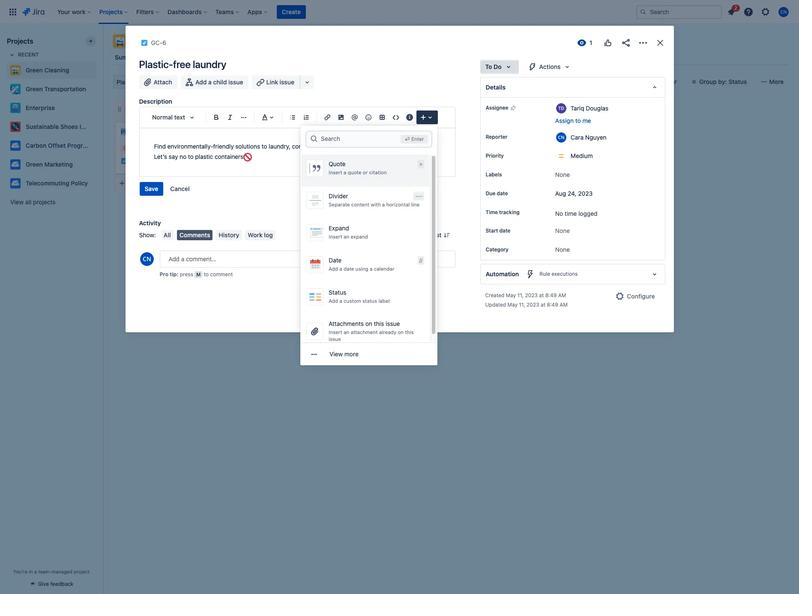 Task type: locate. For each thing, give the bounding box(es) containing it.
assign to me
[[555, 117, 591, 124]]

give feedback
[[38, 581, 73, 588]]

table image
[[377, 112, 387, 123]]

free up '24 aug'
[[142, 128, 153, 135]]

show:
[[139, 231, 156, 239]]

6 inside plastic-free laundry dialog
[[163, 39, 166, 46]]

11, right "updated"
[[519, 302, 525, 308]]

0 vertical spatial none
[[555, 171, 570, 178]]

cleaning up green transportation
[[44, 66, 69, 74]]

1 vertical spatial do
[[134, 106, 142, 112]]

transportation
[[44, 85, 86, 93]]

view all projects
[[10, 198, 56, 206]]

comments
[[179, 231, 210, 239]]

this right the already
[[405, 329, 414, 335]]

1 vertical spatial cleaning
[[44, 66, 69, 74]]

1 insert from the top
[[329, 170, 342, 175]]

tariq douglas
[[571, 104, 609, 112]]

plastic- up the 24
[[121, 128, 142, 135]]

view for view all projects
[[10, 198, 24, 206]]

log
[[264, 231, 273, 239]]

2 - from the left
[[418, 193, 420, 199]]

cara nguyen
[[571, 134, 607, 141]]

green up enterprise
[[26, 85, 43, 93]]

0 horizontal spatial laundry
[[154, 128, 175, 135]]

carbon offset program
[[26, 142, 92, 149]]

insert down attachments
[[329, 329, 342, 335]]

laundry down normal
[[154, 128, 175, 135]]

1 vertical spatial green cleaning
[[26, 66, 69, 74]]

issue up the already
[[386, 320, 400, 327]]

aug left 24,
[[555, 190, 566, 197]]

to for to do
[[485, 63, 492, 70]]

6 for the bottom gc-6 link
[[141, 158, 145, 164]]

sustainable shoes initiative link
[[7, 118, 104, 135]]

0 horizontal spatial to
[[126, 106, 133, 112]]

1
[[145, 105, 148, 113]]

a down status
[[340, 298, 342, 304]]

6 up board
[[163, 39, 166, 46]]

issue
[[228, 78, 243, 86], [280, 78, 294, 86], [386, 320, 400, 327], [329, 336, 341, 342]]

1 vertical spatial insert
[[329, 234, 342, 239]]

gc-6 inside plastic-free laundry dialog
[[151, 39, 166, 46]]

8:49 down rule
[[545, 292, 557, 299]]

gc-6 link up board
[[151, 38, 166, 48]]

24 august 2023 image
[[123, 145, 129, 152], [123, 145, 129, 152]]

1 vertical spatial 11,
[[519, 302, 525, 308]]

2 an from the top
[[344, 329, 349, 335]]

to up details
[[485, 63, 492, 70]]

history button
[[216, 230, 242, 240]]

0 vertical spatial insert
[[329, 170, 342, 175]]

gc-6 up board
[[151, 39, 166, 46]]

actions image
[[638, 38, 648, 48]]

vote options: no one has voted for this issue yet. image
[[603, 38, 613, 48]]

to do button
[[480, 60, 519, 74]]

0 vertical spatial to
[[485, 63, 492, 70]]

nguyen
[[585, 134, 607, 141]]

menu bar
[[159, 230, 277, 240]]

0 vertical spatial 8:49
[[545, 292, 557, 299]]

status add a custom status label
[[329, 289, 390, 304]]

green cleaning inside green cleaning link
[[26, 66, 69, 74]]

may right created
[[506, 292, 516, 299]]

add inside button
[[195, 78, 207, 86]]

menu bar containing all
[[159, 230, 277, 240]]

cancel
[[170, 185, 190, 192]]

6 for the top gc-6 link
[[163, 39, 166, 46]]

share image
[[621, 38, 631, 48]]

search image
[[640, 8, 647, 15]]

child
[[213, 78, 227, 86]]

0 horizontal spatial 0
[[284, 105, 287, 113]]

create button
[[277, 5, 306, 19], [114, 176, 229, 191]]

none
[[555, 171, 570, 178], [555, 227, 570, 235], [555, 246, 570, 253]]

configure link
[[610, 290, 660, 304]]

green for "green marketing" link
[[26, 161, 43, 168]]

:no_entry_sign: image
[[243, 153, 252, 162], [243, 153, 252, 162]]

1 vertical spatial free
[[142, 128, 153, 135]]

date
[[497, 190, 508, 197], [500, 228, 511, 234], [344, 266, 354, 272]]

Search field
[[637, 5, 722, 19]]

1 none from the top
[[555, 171, 570, 178]]

none up executions
[[555, 246, 570, 253]]

to right m
[[204, 271, 209, 278]]

assignee
[[486, 105, 509, 111]]

0 vertical spatial on
[[366, 320, 372, 327]]

0 horizontal spatial task image
[[121, 158, 128, 165]]

1 horizontal spatial create button
[[277, 5, 306, 19]]

1 horizontal spatial free
[[173, 58, 191, 70]]

an down attachments
[[344, 329, 349, 335]]

assignee pin to top. only you can see pinned fields. image
[[510, 105, 517, 111]]

date for due date
[[497, 190, 508, 197]]

am
[[558, 292, 566, 299], [560, 302, 568, 308]]

link
[[266, 78, 278, 86]]

1 horizontal spatial aug
[[555, 190, 566, 197]]

0 vertical spatial free
[[173, 58, 191, 70]]

issue right the link
[[280, 78, 294, 86]]

1 vertical spatial aug
[[555, 190, 566, 197]]

//
[[420, 258, 423, 263]]

to inside to do dropdown button
[[485, 63, 492, 70]]

time
[[486, 209, 498, 216]]

create column image
[[480, 102, 490, 113]]

newest first image
[[443, 232, 450, 239]]

0 vertical spatial at
[[539, 292, 544, 299]]

plastic- inside dialog
[[139, 58, 173, 70]]

calendar
[[374, 266, 394, 272]]

0 left code snippet image
[[386, 105, 389, 113]]

0 vertical spatial aug
[[137, 145, 148, 151]]

using left calendar
[[356, 266, 368, 272]]

0 vertical spatial do
[[494, 63, 502, 70]]

insert down expand
[[329, 234, 342, 239]]

date left due date pin to top. only you can see pinned fields. icon in the right of the page
[[497, 190, 508, 197]]

free up clear "icon"
[[173, 58, 191, 70]]

created
[[485, 292, 505, 299]]

2 vertical spatial insert
[[329, 329, 342, 335]]

time tracking
[[486, 209, 520, 216]]

automation
[[486, 271, 519, 278]]

using inside find environmentally-friendly solutions to laundry, conserving water and using sustainable products. let's say no to plastic containers
[[353, 143, 367, 150]]

project settings link
[[435, 50, 483, 65]]

add down status
[[329, 298, 338, 304]]

quote
[[329, 160, 346, 168]]

link web pages and more image
[[302, 77, 312, 87]]

plastic-
[[139, 58, 173, 70], [121, 128, 142, 135]]

plastic-free laundry up clear "icon"
[[139, 58, 226, 70]]

code snippet image
[[391, 112, 401, 123]]

summary
[[115, 54, 142, 61]]

sustainable
[[369, 143, 400, 150]]

1 horizontal spatial do
[[494, 63, 502, 70]]

1 - from the left
[[416, 193, 418, 199]]

insert down quote
[[329, 170, 342, 175]]

info panel image
[[404, 112, 415, 123]]

1 an from the top
[[344, 234, 349, 239]]

8:49 down the "rule executions" at the top right
[[547, 302, 558, 308]]

0 horizontal spatial 6
[[141, 158, 145, 164]]

plastic- up attach 'button'
[[139, 58, 173, 70]]

0 right progress
[[284, 105, 287, 113]]

view all projects link
[[7, 195, 96, 210]]

executions
[[552, 271, 578, 277]]

3 insert from the top
[[329, 329, 342, 335]]

green transportation link
[[7, 81, 93, 98]]

1 vertical spatial to
[[126, 106, 133, 112]]

8:49
[[545, 292, 557, 299], [547, 302, 558, 308]]

2 vertical spatial add
[[329, 298, 338, 304]]

2 0 from the left
[[386, 105, 389, 113]]

2023 right "updated"
[[527, 302, 539, 308]]

automation element
[[480, 264, 665, 285]]

laundry,
[[269, 143, 291, 150]]

gc- down '24 aug'
[[131, 158, 141, 164]]

a
[[208, 78, 212, 86], [344, 170, 347, 175], [382, 202, 385, 207], [340, 266, 342, 272], [370, 266, 373, 272], [340, 298, 342, 304], [34, 569, 37, 575]]

2023 right 24,
[[578, 190, 593, 197]]

do left 1
[[134, 106, 142, 112]]

11,
[[518, 292, 524, 299], [519, 302, 525, 308]]

link image
[[322, 112, 332, 123]]

1 vertical spatial 6
[[141, 158, 145, 164]]

1 horizontal spatial task image
[[141, 39, 148, 46]]

tab list
[[108, 50, 794, 65]]

on up attachment
[[366, 320, 372, 327]]

an inside attachments on this issue insert an attachment already on this issue
[[344, 329, 349, 335]]

laundry up cara nguyen image on the top left of page
[[193, 58, 226, 70]]

plastic-free laundry dialog
[[125, 26, 674, 333]]

on right the already
[[398, 329, 404, 335]]

2023 right created
[[525, 292, 538, 299]]

view inside button
[[330, 351, 343, 358]]

task image
[[141, 39, 148, 46], [121, 158, 128, 165]]

assign to me button
[[555, 117, 656, 125]]

aug right the 24
[[137, 145, 148, 151]]

0 vertical spatial create
[[282, 8, 301, 15]]

3 none from the top
[[555, 246, 570, 253]]

payton hansen image
[[224, 75, 237, 89]]

team-
[[38, 569, 52, 575]]

1 vertical spatial task image
[[121, 158, 128, 165]]

0 horizontal spatial this
[[374, 320, 384, 327]]

add down date on the left
[[329, 266, 338, 272]]

0 horizontal spatial gc-6
[[131, 158, 145, 164]]

0 horizontal spatial green cleaning
[[26, 66, 69, 74]]

sustainable
[[26, 123, 59, 130]]

newest
[[407, 231, 429, 239]]

free
[[173, 58, 191, 70], [142, 128, 153, 135]]

environmentally-
[[167, 143, 213, 150]]

-
[[416, 193, 418, 199], [418, 193, 420, 199], [420, 193, 423, 199]]

2 insert from the top
[[329, 234, 342, 239]]

2 vertical spatial none
[[555, 246, 570, 253]]

jira image
[[22, 7, 44, 17], [22, 7, 44, 17]]

to do 1
[[126, 105, 148, 113]]

gc- inside plastic-free laundry dialog
[[151, 39, 163, 46]]

1 vertical spatial gc-
[[131, 158, 141, 164]]

1 vertical spatial an
[[344, 329, 349, 335]]

1 vertical spatial gc-6
[[131, 158, 145, 164]]

issue right 'child'
[[228, 78, 243, 86]]

1 horizontal spatial gc-6
[[151, 39, 166, 46]]

search field
[[321, 131, 397, 146]]

an down expand
[[344, 234, 349, 239]]

0 vertical spatial plastic-
[[139, 58, 173, 70]]

6 down '24 aug'
[[141, 158, 145, 164]]

1 horizontal spatial cleaning
[[160, 35, 201, 47]]

cara nguyen image
[[201, 75, 215, 89]]

0 horizontal spatial free
[[142, 128, 153, 135]]

green inside "green marketing" link
[[26, 161, 43, 168]]

0 vertical spatial this
[[374, 320, 384, 327]]

do inside the to do 1
[[134, 106, 142, 112]]

to left the laundry,
[[262, 143, 267, 150]]

0 vertical spatial an
[[344, 234, 349, 239]]

on
[[366, 320, 372, 327], [398, 329, 404, 335]]

0 vertical spatial gc-
[[151, 39, 163, 46]]

11, right created
[[518, 292, 524, 299]]

0 vertical spatial create button
[[277, 5, 306, 19]]

view for view more
[[330, 351, 343, 358]]

custom
[[344, 298, 361, 304]]

0 vertical spatial plastic-free laundry
[[139, 58, 226, 70]]

start date
[[486, 228, 511, 234]]

advanced search image
[[310, 135, 318, 143]]

1 vertical spatial on
[[398, 329, 404, 335]]

1 vertical spatial add
[[329, 266, 338, 272]]

0 vertical spatial cleaning
[[160, 35, 201, 47]]

medium
[[571, 152, 593, 159]]

gc- left copy link to issue icon
[[151, 39, 163, 46]]

0 horizontal spatial gc-
[[131, 158, 141, 164]]

1 vertical spatial none
[[555, 227, 570, 235]]

1 vertical spatial gc-6 link
[[131, 157, 145, 165]]

1 horizontal spatial gc-
[[151, 39, 163, 46]]

0 vertical spatial view
[[10, 198, 24, 206]]

in
[[247, 106, 252, 112]]

date up status
[[344, 266, 354, 272]]

a inside status add a custom status label
[[340, 298, 342, 304]]

0 horizontal spatial gc-6 link
[[131, 157, 145, 165]]

1 horizontal spatial green cleaning
[[130, 35, 201, 47]]

green cleaning up board
[[130, 35, 201, 47]]

issue inside button
[[228, 78, 243, 86]]

0 horizontal spatial do
[[134, 106, 142, 112]]

0 horizontal spatial cleaning
[[44, 66, 69, 74]]

created may 11, 2023 at 8:49 am updated may 11, 2023 at 8:49 am
[[485, 292, 568, 308]]

green inside green cleaning link
[[26, 66, 43, 74]]

offset
[[48, 142, 66, 149]]

gc-6 down '24 aug'
[[131, 158, 145, 164]]

task image up 'summary'
[[141, 39, 148, 46]]

tab list containing board
[[108, 50, 794, 65]]

none down no
[[555, 227, 570, 235]]

0 vertical spatial gc-6 link
[[151, 38, 166, 48]]

1 horizontal spatial 0
[[386, 105, 389, 113]]

green cleaning up green transportation link
[[26, 66, 69, 74]]

0 vertical spatial gc-6
[[151, 39, 166, 46]]

expand
[[329, 225, 349, 232]]

0 vertical spatial green cleaning
[[130, 35, 201, 47]]

time
[[565, 210, 577, 217]]

1 vertical spatial may
[[508, 302, 518, 308]]

using
[[353, 143, 367, 150], [356, 266, 368, 272]]

do for to do 1
[[134, 106, 142, 112]]

cleaning up list
[[160, 35, 201, 47]]

to left me
[[576, 117, 581, 124]]

0 vertical spatial add
[[195, 78, 207, 86]]

0 horizontal spatial view
[[10, 198, 24, 206]]

recent
[[18, 51, 39, 58]]

to right no
[[188, 153, 194, 160]]

add for add a date using a calendar
[[329, 266, 338, 272]]

1 horizontal spatial this
[[405, 329, 414, 335]]

me
[[583, 117, 591, 124]]

green down carbon
[[26, 161, 43, 168]]

bullet list ⌘⇧8 image
[[287, 112, 298, 123]]

a left quote
[[344, 170, 347, 175]]

date right start
[[500, 228, 511, 234]]

0 horizontal spatial create button
[[114, 176, 229, 191]]

green inside green transportation link
[[26, 85, 43, 93]]

1 vertical spatial view
[[330, 351, 343, 358]]

list link
[[178, 50, 191, 65]]

24
[[129, 145, 136, 151]]

1 horizontal spatial gc-6 link
[[151, 38, 166, 48]]

1 horizontal spatial laundry
[[193, 58, 226, 70]]

this up the already
[[374, 320, 384, 327]]

add right clear "icon"
[[195, 78, 207, 86]]

label
[[379, 298, 390, 304]]

pro tip: press m to comment
[[160, 271, 233, 278]]

a left tariq douglas image
[[208, 78, 212, 86]]

say
[[169, 153, 178, 160]]

using right and
[[353, 143, 367, 150]]

newest first
[[407, 231, 442, 239]]

view left all
[[10, 198, 24, 206]]

task image left the let's
[[121, 158, 128, 165]]

do up details
[[494, 63, 502, 70]]

date for start date
[[500, 228, 511, 234]]

gc-6 link down '24 aug'
[[131, 157, 145, 165]]

to
[[576, 117, 581, 124], [262, 143, 267, 150], [188, 153, 194, 160], [204, 271, 209, 278]]

progress
[[254, 106, 280, 112]]

do inside to do dropdown button
[[494, 63, 502, 70]]

1 horizontal spatial 6
[[163, 39, 166, 46]]

create banner
[[0, 0, 799, 24]]

may right "updated"
[[508, 302, 518, 308]]

0 horizontal spatial create
[[127, 180, 146, 187]]

0 vertical spatial laundry
[[193, 58, 226, 70]]

plastic-free laundry up '24 aug'
[[121, 128, 175, 135]]

enter
[[411, 136, 424, 142]]

issue inside button
[[280, 78, 294, 86]]

an inside the expand insert an expand
[[344, 234, 349, 239]]

0 vertical spatial may
[[506, 292, 516, 299]]

italic ⌘i image
[[225, 112, 235, 123]]

view left more
[[330, 351, 343, 358]]

none up 24,
[[555, 171, 570, 178]]

green
[[130, 35, 158, 47], [26, 66, 43, 74], [26, 85, 43, 93], [26, 161, 43, 168]]

an
[[344, 234, 349, 239], [344, 329, 349, 335]]

green marketing
[[26, 161, 73, 168]]

0 vertical spatial 6
[[163, 39, 166, 46]]

let's
[[154, 153, 167, 160]]

to left 1
[[126, 106, 133, 112]]

1 horizontal spatial view
[[330, 351, 343, 358]]

to inside the to do 1
[[126, 106, 133, 112]]

1 horizontal spatial create
[[282, 8, 301, 15]]

priority
[[486, 153, 504, 159]]

history
[[219, 231, 239, 239]]

containers
[[215, 153, 243, 160]]

green down recent
[[26, 66, 43, 74]]

1 vertical spatial date
[[500, 228, 511, 234]]

0 horizontal spatial on
[[366, 320, 372, 327]]

1 horizontal spatial to
[[485, 63, 492, 70]]

2023
[[578, 190, 593, 197], [525, 292, 538, 299], [527, 302, 539, 308]]

project
[[74, 569, 90, 575]]



Task type: describe. For each thing, give the bounding box(es) containing it.
view more
[[330, 351, 359, 358]]

copy link to issue image
[[165, 39, 171, 46]]

to inside button
[[576, 117, 581, 124]]

normal
[[152, 114, 173, 121]]

initiative
[[80, 123, 104, 130]]

2 vertical spatial 2023
[[527, 302, 539, 308]]

expand insert an expand
[[329, 225, 368, 239]]

telecommuting
[[26, 180, 69, 187]]

policy
[[71, 180, 88, 187]]

date
[[329, 257, 342, 264]]

program
[[67, 142, 92, 149]]

and
[[341, 143, 351, 150]]

1 vertical spatial this
[[405, 329, 414, 335]]

add image, video, or file image
[[336, 112, 346, 123]]

all
[[164, 231, 171, 239]]

green up 'summary'
[[130, 35, 158, 47]]

divider
[[329, 192, 348, 200]]

all
[[25, 198, 31, 206]]

telecommuting policy
[[26, 180, 88, 187]]

quote
[[348, 170, 362, 175]]

profile image of cara nguyen image
[[140, 252, 154, 266]]

add inside status add a custom status label
[[329, 298, 338, 304]]

add a child issue button
[[181, 75, 248, 89]]

1 vertical spatial at
[[541, 302, 546, 308]]

add a date using a calendar
[[329, 266, 394, 272]]

2 none from the top
[[555, 227, 570, 235]]

tariq douglas image
[[213, 75, 226, 89]]

all button
[[161, 230, 173, 240]]

plastic
[[195, 153, 213, 160]]

no
[[180, 153, 187, 160]]

1 vertical spatial plastic-free laundry
[[121, 128, 175, 135]]

attach
[[154, 78, 172, 86]]

green for green cleaning link
[[26, 66, 43, 74]]

1 horizontal spatial on
[[398, 329, 404, 335]]

shoes
[[60, 123, 78, 130]]

0 vertical spatial task image
[[141, 39, 148, 46]]

none for category
[[555, 246, 570, 253]]

labels pin to top. only you can see pinned fields. image
[[504, 171, 511, 178]]

free inside dialog
[[173, 58, 191, 70]]

a right in
[[34, 569, 37, 575]]

1 vertical spatial am
[[560, 302, 568, 308]]

activity
[[139, 219, 161, 227]]

0 horizontal spatial aug
[[137, 145, 148, 151]]

calendar link
[[198, 50, 227, 65]]

plastic-free laundry inside plastic-free laundry dialog
[[139, 58, 226, 70]]

do for to do
[[494, 63, 502, 70]]

emoji image
[[363, 112, 374, 123]]

1 vertical spatial create button
[[114, 176, 229, 191]]

projects
[[33, 198, 56, 206]]

close image
[[655, 38, 665, 48]]

enterprise link
[[7, 99, 93, 117]]

logged
[[579, 210, 598, 217]]

find
[[154, 143, 166, 150]]

medium image
[[201, 158, 208, 165]]

2 vertical spatial date
[[344, 266, 354, 272]]

1 vertical spatial using
[[356, 266, 368, 272]]

normal text
[[152, 114, 185, 121]]

---
[[416, 193, 423, 199]]

due
[[486, 190, 496, 197]]

to for to do 1
[[126, 106, 133, 112]]

24 aug
[[129, 145, 148, 151]]

Search board text field
[[114, 76, 179, 88]]

a left calendar
[[370, 266, 373, 272]]

a inside the add a child issue button
[[208, 78, 212, 86]]

0 vertical spatial 2023
[[578, 190, 593, 197]]

1 vertical spatial create
[[127, 180, 146, 187]]

green cleaning link
[[7, 62, 93, 79]]

work log
[[248, 231, 273, 239]]

⏎ enter
[[405, 136, 424, 142]]

sustainable shoes initiative
[[26, 123, 104, 130]]

Add a comment… field
[[160, 251, 455, 268]]

more
[[345, 351, 359, 358]]

create button inside the primary element
[[277, 5, 306, 19]]

category
[[486, 247, 509, 253]]

0 vertical spatial am
[[558, 292, 566, 299]]

or
[[363, 170, 368, 175]]

project settings
[[437, 54, 481, 61]]

enterprise
[[26, 104, 55, 111]]

details element
[[480, 77, 665, 98]]

actions
[[539, 63, 561, 70]]

due date pin to top. only you can see pinned fields. image
[[510, 190, 517, 197]]

1 vertical spatial plastic-
[[121, 128, 142, 135]]

1 vertical spatial 8:49
[[547, 302, 558, 308]]

insert inside the expand insert an expand
[[329, 234, 342, 239]]

calendar
[[200, 54, 225, 61]]

carbon
[[26, 142, 46, 149]]

settings
[[458, 54, 481, 61]]

attachment
[[351, 329, 378, 335]]

1 vertical spatial laundry
[[154, 128, 175, 135]]

tariq douglas image
[[211, 156, 221, 166]]

bold ⌘b image
[[211, 112, 221, 123]]

insert inside attachments on this issue insert an attachment already on this issue
[[329, 329, 342, 335]]

douglas
[[586, 104, 609, 112]]

friendly
[[213, 143, 234, 150]]

due date
[[486, 190, 508, 197]]

aug inside plastic-free laundry dialog
[[555, 190, 566, 197]]

expand
[[351, 234, 368, 239]]

green marketing link
[[7, 156, 93, 173]]

3 - from the left
[[420, 193, 423, 199]]

comments button
[[177, 230, 213, 240]]

normal text button
[[148, 108, 202, 127]]

actions button
[[522, 60, 578, 74]]

comment
[[210, 271, 233, 278]]

⏎
[[405, 136, 410, 142]]

primary element
[[5, 0, 637, 24]]

carbon offset program link
[[7, 137, 93, 154]]

details
[[486, 84, 506, 91]]

assign
[[555, 117, 574, 124]]

add for add a child issue
[[195, 78, 207, 86]]

updated
[[485, 302, 506, 308]]

you're
[[13, 569, 28, 575]]

work log button
[[245, 230, 276, 240]]

collapse recent projects image
[[7, 50, 17, 60]]

0 vertical spatial 11,
[[518, 292, 524, 299]]

1 vertical spatial 2023
[[525, 292, 538, 299]]

a down date on the left
[[340, 266, 342, 272]]

none for labels
[[555, 171, 570, 178]]

cancel button
[[165, 182, 195, 196]]

insert a quote or citation
[[329, 170, 387, 175]]

green for green transportation link
[[26, 85, 43, 93]]

add people image
[[243, 77, 253, 87]]

aug 24, 2023
[[555, 190, 593, 197]]

give
[[38, 581, 49, 588]]

save button
[[140, 182, 163, 196]]

content
[[351, 202, 370, 207]]

issue up the view more on the bottom left
[[329, 336, 341, 342]]

products.
[[402, 143, 428, 150]]

no time logged
[[555, 210, 598, 217]]

conserving
[[292, 143, 322, 150]]

reporter
[[486, 134, 508, 140]]

create inside the primary element
[[282, 8, 301, 15]]

clear image
[[180, 78, 187, 85]]

with
[[371, 202, 381, 207]]

1 0 from the left
[[284, 105, 287, 113]]

managed
[[52, 569, 72, 575]]

menu bar inside plastic-free laundry dialog
[[159, 230, 277, 240]]

pro
[[160, 271, 168, 278]]

list
[[179, 54, 190, 61]]

mention image
[[350, 112, 360, 123]]

find environmentally-friendly solutions to laundry, conserving water and using sustainable products. let's say no to plastic containers
[[154, 143, 430, 160]]

a right with
[[382, 202, 385, 207]]

numbered list ⌘⇧7 image
[[301, 112, 311, 123]]

attach button
[[139, 75, 177, 89]]

more formatting image
[[239, 112, 249, 123]]

laundry inside dialog
[[193, 58, 226, 70]]

Description - Main content area, start typing to enter text. text field
[[154, 141, 440, 162]]



Task type: vqa. For each thing, say whether or not it's contained in the screenshot.
group
no



